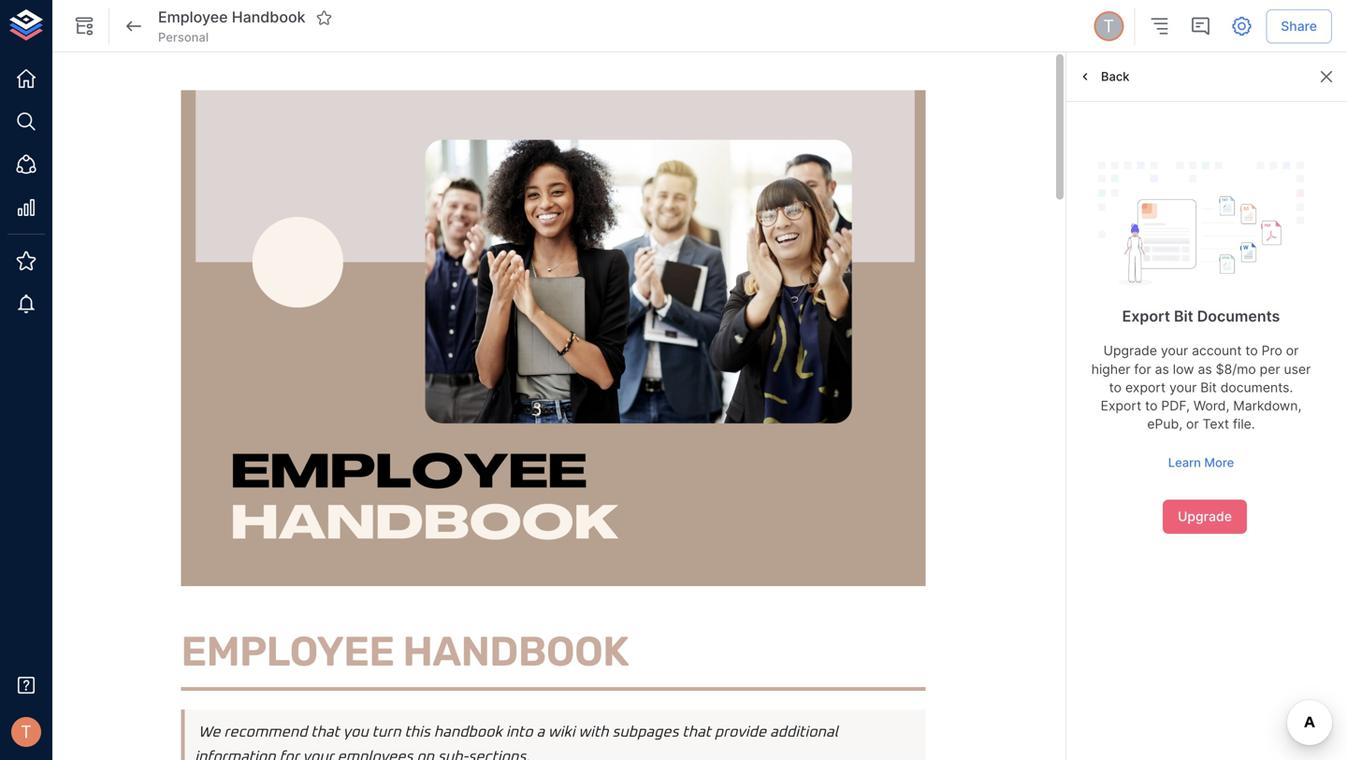 Task type: vqa. For each thing, say whether or not it's contained in the screenshot.
PR corresponding to PR BLITZ FOR LIFE!
no



Task type: locate. For each thing, give the bounding box(es) containing it.
1 horizontal spatial that
[[683, 726, 711, 741]]

export down export
[[1101, 398, 1142, 414]]

0 horizontal spatial as
[[1156, 362, 1170, 377]]

2 vertical spatial your
[[303, 751, 334, 761]]

0 horizontal spatial or
[[1187, 417, 1200, 432]]

1 horizontal spatial to
[[1146, 398, 1158, 414]]

1 horizontal spatial as
[[1198, 362, 1213, 377]]

1 vertical spatial bit
[[1201, 380, 1217, 396]]

1 horizontal spatial t button
[[1092, 8, 1127, 44]]

t for top the t button
[[1104, 16, 1115, 36]]

0 horizontal spatial t button
[[6, 712, 47, 753]]

employee handbook
[[158, 8, 306, 26]]

bit up account
[[1175, 307, 1194, 325]]

upgrade up higher
[[1104, 343, 1158, 359]]

1 horizontal spatial t
[[1104, 16, 1115, 36]]

or left text
[[1187, 417, 1200, 432]]

as
[[1156, 362, 1170, 377], [1198, 362, 1213, 377]]

subpages
[[613, 726, 679, 741]]

0 horizontal spatial upgrade
[[1104, 343, 1158, 359]]

comments image
[[1190, 15, 1212, 37]]

0 horizontal spatial that
[[311, 726, 340, 741]]

1 vertical spatial or
[[1187, 417, 1200, 432]]

$8/mo
[[1216, 362, 1257, 377]]

handbook
[[232, 8, 306, 26]]

export
[[1126, 380, 1166, 396]]

1 vertical spatial t
[[21, 722, 32, 743]]

t button
[[1092, 8, 1127, 44], [6, 712, 47, 753]]

employee handbook
[[181, 628, 629, 677]]

for down recommend at the left of page
[[279, 751, 299, 761]]

0 horizontal spatial t
[[21, 722, 32, 743]]

to left pro
[[1246, 343, 1259, 359]]

more
[[1205, 456, 1235, 470]]

higher
[[1092, 362, 1131, 377]]

as right low at the right top of page
[[1198, 362, 1213, 377]]

0 vertical spatial t button
[[1092, 8, 1127, 44]]

this
[[405, 726, 431, 741]]

to
[[1246, 343, 1259, 359], [1110, 380, 1122, 396], [1146, 398, 1158, 414]]

1 vertical spatial t button
[[6, 712, 47, 753]]

handbook
[[403, 628, 629, 677]]

or
[[1287, 343, 1299, 359], [1187, 417, 1200, 432]]

personal link
[[158, 29, 209, 46]]

that left "you"
[[311, 726, 340, 741]]

upgrade button
[[1163, 500, 1248, 534]]

for up export
[[1135, 362, 1152, 377]]

your left employees
[[303, 751, 334, 761]]

we recommend that you turn this handbook into a wiki with subpages that provide additional information for your employees on sub-sections.
[[195, 726, 842, 761]]

employee
[[181, 628, 394, 677]]

bit
[[1175, 307, 1194, 325], [1201, 380, 1217, 396]]

that left provide
[[683, 726, 711, 741]]

your down low at the right top of page
[[1170, 380, 1197, 396]]

1 horizontal spatial upgrade
[[1178, 509, 1233, 525]]

0 vertical spatial bit
[[1175, 307, 1194, 325]]

to down higher
[[1110, 380, 1122, 396]]

for
[[1135, 362, 1152, 377], [279, 751, 299, 761]]

as left low at the right top of page
[[1156, 362, 1170, 377]]

upgrade for upgrade your account to pro or higher for as low as $8/mo per user to export your bit documents. export to pdf, word, markdown, epub, or text file.
[[1104, 343, 1158, 359]]

your inside we recommend that you turn this handbook into a wiki with subpages that provide additional information for your employees on sub-sections.
[[303, 751, 334, 761]]

1 vertical spatial to
[[1110, 380, 1122, 396]]

for inside we recommend that you turn this handbook into a wiki with subpages that provide additional information for your employees on sub-sections.
[[279, 751, 299, 761]]

export
[[1123, 307, 1171, 325], [1101, 398, 1142, 414]]

0 vertical spatial for
[[1135, 362, 1152, 377]]

table of contents image
[[1149, 15, 1171, 37]]

upgrade inside upgrade your account to pro or higher for as low as $8/mo per user to export your bit documents. export to pdf, word, markdown, epub, or text file.
[[1104, 343, 1158, 359]]

your
[[1161, 343, 1189, 359], [1170, 380, 1197, 396], [303, 751, 334, 761]]

1 horizontal spatial or
[[1287, 343, 1299, 359]]

that
[[311, 726, 340, 741], [683, 726, 711, 741]]

word,
[[1194, 398, 1230, 414]]

employee
[[158, 8, 228, 26]]

for inside upgrade your account to pro or higher for as low as $8/mo per user to export your bit documents. export to pdf, word, markdown, epub, or text file.
[[1135, 362, 1152, 377]]

upgrade
[[1104, 343, 1158, 359], [1178, 509, 1233, 525]]

upgrade down learn more button
[[1178, 509, 1233, 525]]

1 vertical spatial export
[[1101, 398, 1142, 414]]

show wiki image
[[73, 15, 95, 37]]

0 horizontal spatial bit
[[1175, 307, 1194, 325]]

2 horizontal spatial to
[[1246, 343, 1259, 359]]

back
[[1102, 69, 1130, 84]]

sub-
[[438, 751, 468, 761]]

low
[[1173, 362, 1195, 377]]

settings image
[[1231, 15, 1253, 37]]

t
[[1104, 16, 1115, 36], [21, 722, 32, 743]]

1 vertical spatial for
[[279, 751, 299, 761]]

learn more button
[[1164, 449, 1239, 478]]

or up user
[[1287, 343, 1299, 359]]

learn more
[[1169, 456, 1235, 470]]

2 that from the left
[[683, 726, 711, 741]]

0 vertical spatial t
[[1104, 16, 1115, 36]]

1 vertical spatial upgrade
[[1178, 509, 1233, 525]]

your up low at the right top of page
[[1161, 343, 1189, 359]]

1 horizontal spatial bit
[[1201, 380, 1217, 396]]

to down export
[[1146, 398, 1158, 414]]

0 vertical spatial upgrade
[[1104, 343, 1158, 359]]

user
[[1285, 362, 1312, 377]]

bit up word,
[[1201, 380, 1217, 396]]

0 horizontal spatial to
[[1110, 380, 1122, 396]]

0 vertical spatial your
[[1161, 343, 1189, 359]]

0 horizontal spatial for
[[279, 751, 299, 761]]

account
[[1192, 343, 1242, 359]]

export up higher
[[1123, 307, 1171, 325]]

file.
[[1234, 417, 1256, 432]]

1 that from the left
[[311, 726, 340, 741]]

favorite image
[[316, 9, 333, 26]]

upgrade inside button
[[1178, 509, 1233, 525]]

1 horizontal spatial for
[[1135, 362, 1152, 377]]



Task type: describe. For each thing, give the bounding box(es) containing it.
handbook
[[434, 726, 503, 741]]

documents.
[[1221, 380, 1294, 396]]

1 vertical spatial your
[[1170, 380, 1197, 396]]

0 vertical spatial or
[[1287, 343, 1299, 359]]

0 vertical spatial to
[[1246, 343, 1259, 359]]

0 vertical spatial export
[[1123, 307, 1171, 325]]

upgrade your account to pro or higher for as low as $8/mo per user to export your bit documents. export to pdf, word, markdown, epub, or text file.
[[1092, 343, 1312, 432]]

epub,
[[1148, 417, 1183, 432]]

learn
[[1169, 456, 1202, 470]]

export inside upgrade your account to pro or higher for as low as $8/mo per user to export your bit documents. export to pdf, word, markdown, epub, or text file.
[[1101, 398, 1142, 414]]

markdown,
[[1234, 398, 1302, 414]]

turn
[[372, 726, 401, 741]]

additional
[[770, 726, 838, 741]]

text
[[1203, 417, 1230, 432]]

provide
[[715, 726, 767, 741]]

documents
[[1198, 307, 1281, 325]]

you
[[343, 726, 369, 741]]

export bit documents
[[1123, 307, 1281, 325]]

2 as from the left
[[1198, 362, 1213, 377]]

upgrade for upgrade
[[1178, 509, 1233, 525]]

sections.
[[468, 751, 530, 761]]

go back image
[[123, 15, 145, 37]]

information
[[195, 751, 276, 761]]

pro
[[1262, 343, 1283, 359]]

personal
[[158, 30, 209, 44]]

on
[[417, 751, 434, 761]]

share button
[[1267, 9, 1333, 43]]

wiki
[[548, 726, 575, 741]]

1 as from the left
[[1156, 362, 1170, 377]]

share
[[1282, 18, 1318, 34]]

bit inside upgrade your account to pro or higher for as low as $8/mo per user to export your bit documents. export to pdf, word, markdown, epub, or text file.
[[1201, 380, 1217, 396]]

recommend
[[224, 726, 307, 741]]

t for bottom the t button
[[21, 722, 32, 743]]

with
[[579, 726, 609, 741]]

a
[[537, 726, 545, 741]]

back button
[[1074, 62, 1135, 91]]

pdf,
[[1162, 398, 1190, 414]]

into
[[506, 726, 533, 741]]

we
[[198, 726, 221, 741]]

2 vertical spatial to
[[1146, 398, 1158, 414]]

employees
[[337, 751, 413, 761]]

per
[[1260, 362, 1281, 377]]



